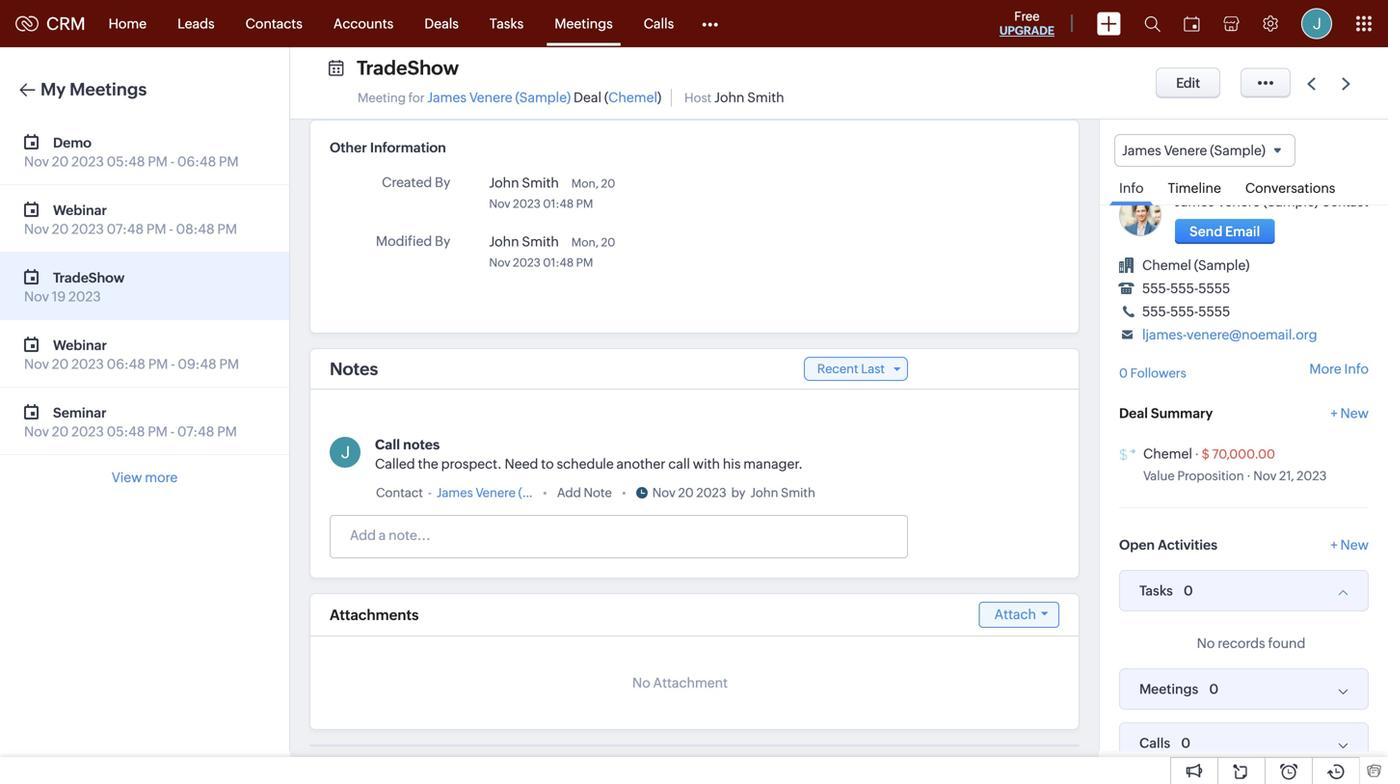 Task type: vqa. For each thing, say whether or not it's contained in the screenshot.
the topmost 05:48
yes



Task type: describe. For each thing, give the bounding box(es) containing it.
nov inside seminar nov 20 2023 05:48 pm - 07:48 pm
[[24, 424, 49, 439]]

08:48
[[176, 221, 215, 237]]

0 for calls
[[1182, 736, 1191, 751]]

by for modified by
[[435, 233, 451, 249]]

meeting
[[358, 91, 406, 105]]

webinar for 07:48
[[53, 203, 107, 218]]

timeline
[[1168, 181, 1222, 196]]

venere inside field
[[1165, 143, 1208, 158]]

- for 07:48
[[170, 424, 175, 439]]

1 • from the left
[[543, 486, 548, 500]]

2023 inside webinar nov 20 2023 06:48 pm - 09:48 pm
[[71, 356, 104, 372]]

06:48 inside the demo nov 20 2023 05:48 pm - 06:48 pm
[[177, 154, 216, 169]]

contacts
[[246, 16, 303, 31]]

next record image
[[1343, 78, 1355, 90]]

attachment
[[653, 675, 728, 691]]

2 5555 from the top
[[1199, 304, 1231, 319]]

2023 inside webinar nov 20 2023 07:48 pm - 08:48 pm
[[71, 221, 104, 237]]

search image
[[1145, 15, 1161, 32]]

timeline link
[[1159, 167, 1232, 205]]

to
[[541, 456, 554, 472]]

open
[[1120, 537, 1156, 553]]

tradeshow nov 19 2023
[[24, 270, 125, 304]]

deal summary
[[1120, 406, 1214, 421]]

prospect.
[[441, 456, 502, 472]]

no for no attachment
[[633, 675, 651, 691]]

Add a note... field
[[331, 526, 907, 545]]

01:48 for created by
[[543, 197, 574, 210]]

modified by
[[376, 233, 451, 249]]

his
[[723, 456, 741, 472]]

accounts link
[[318, 0, 409, 47]]

chemel (sample) link
[[1143, 258, 1250, 273]]

followers
[[1131, 366, 1187, 381]]

no attachment
[[633, 675, 728, 691]]

20 inside webinar nov 20 2023 06:48 pm - 09:48 pm
[[52, 356, 69, 372]]

more
[[145, 470, 178, 485]]

deals
[[425, 16, 459, 31]]

webinar nov 20 2023 07:48 pm - 08:48 pm
[[24, 203, 237, 237]]

manager.
[[744, 456, 803, 472]]

0 horizontal spatial meetings
[[70, 80, 147, 99]]

• add note •
[[543, 486, 627, 500]]

home link
[[93, 0, 162, 47]]

search element
[[1133, 0, 1173, 47]]

previous record image
[[1308, 78, 1317, 90]]

ljames-venere@noemail.org
[[1143, 327, 1318, 343]]

john right modified by
[[489, 234, 519, 249]]

2023 inside chemel · $ 70,000.00 value proposition · nov 21, 2023
[[1297, 469, 1328, 483]]

no for no records found
[[1198, 636, 1216, 651]]

20 inside webinar nov 20 2023 07:48 pm - 08:48 pm
[[52, 221, 69, 237]]

Other Modules field
[[690, 8, 731, 39]]

contacts link
[[230, 0, 318, 47]]

calls link
[[629, 0, 690, 47]]

2 new from the top
[[1341, 537, 1370, 553]]

conversations
[[1246, 181, 1336, 196]]

add
[[557, 486, 582, 500]]

view
[[112, 470, 142, 485]]

james down james venere (sample) at the top of the page
[[1176, 194, 1215, 209]]

nov 20 2023
[[653, 486, 727, 500]]

the
[[418, 456, 439, 472]]

demo
[[53, 135, 92, 150]]

info link
[[1110, 167, 1154, 206]]

found
[[1269, 636, 1306, 651]]

last
[[862, 362, 885, 376]]

meetings link
[[539, 0, 629, 47]]

by john smith
[[732, 486, 816, 500]]

modified
[[376, 233, 432, 249]]

1 vertical spatial deal
[[1120, 406, 1149, 421]]

0 horizontal spatial info
[[1120, 181, 1144, 196]]

0 followers
[[1120, 366, 1187, 381]]

0 vertical spatial chemel
[[609, 90, 658, 105]]

summary
[[1152, 406, 1214, 421]]

john right host
[[715, 90, 745, 105]]

nov inside chemel · $ 70,000.00 value proposition · nov 21, 2023
[[1254, 469, 1277, 483]]

my
[[41, 80, 66, 99]]

no records found
[[1198, 636, 1306, 651]]

+ inside + new link
[[1331, 406, 1338, 421]]

05:48 for demo
[[107, 154, 145, 169]]

- for 08:48
[[169, 221, 173, 237]]

contact - james venere (sample)
[[376, 486, 570, 500]]

- down the
[[428, 486, 432, 500]]

activities
[[1158, 537, 1218, 553]]

logo image
[[15, 16, 39, 31]]

john down meeting for james venere (sample) deal ( chemel )
[[489, 175, 519, 190]]

2 555-555-5555 from the top
[[1143, 304, 1231, 319]]

2023 inside seminar nov 20 2023 05:48 pm - 07:48 pm
[[71, 424, 104, 439]]

records
[[1218, 636, 1266, 651]]

mon, 20 nov 2023 01:48 pm for created by
[[489, 177, 616, 210]]

nov inside the demo nov 20 2023 05:48 pm - 06:48 pm
[[24, 154, 49, 169]]

+ new link
[[1331, 406, 1370, 431]]

07:48 inside seminar nov 20 2023 05:48 pm - 07:48 pm
[[177, 424, 214, 439]]

schedule
[[557, 456, 614, 472]]

19
[[52, 289, 66, 304]]

attachments
[[330, 606, 419, 623]]

2023 inside the demo nov 20 2023 05:48 pm - 06:48 pm
[[71, 154, 104, 169]]

call notes called the prospect. need to schedule another call with his manager.
[[375, 437, 803, 472]]

06:48 inside webinar nov 20 2023 06:48 pm - 09:48 pm
[[107, 356, 146, 372]]

free upgrade
[[1000, 9, 1055, 37]]

upgrade
[[1000, 24, 1055, 37]]

1 vertical spatial calls
[[1140, 736, 1171, 751]]

venere@noemail.org
[[1187, 327, 1318, 343]]

chemel for chemel (sample)
[[1143, 258, 1192, 273]]

leads
[[178, 16, 215, 31]]

information
[[370, 140, 446, 155]]

james inside field
[[1123, 143, 1162, 158]]



Task type: locate. For each thing, give the bounding box(es) containing it.
0 vertical spatial ·
[[1196, 447, 1200, 462]]

20 inside the demo nov 20 2023 05:48 pm - 06:48 pm
[[52, 154, 69, 169]]

meetings
[[555, 16, 613, 31], [70, 80, 147, 99], [1140, 682, 1199, 697]]

seminar nov 20 2023 05:48 pm - 07:48 pm
[[24, 405, 237, 439]]

• left the add
[[543, 486, 548, 500]]

1 vertical spatial 01:48
[[543, 256, 574, 269]]

1 vertical spatial 06:48
[[107, 356, 146, 372]]

james right for
[[428, 90, 467, 105]]

0 vertical spatial 05:48
[[107, 154, 145, 169]]

create menu element
[[1086, 0, 1133, 47]]

calendar image
[[1184, 16, 1201, 31]]

conversations link
[[1236, 167, 1346, 205]]

need
[[505, 456, 539, 472]]

accounts
[[334, 16, 394, 31]]

1 vertical spatial james venere (sample) link
[[1176, 194, 1319, 209]]

0 vertical spatial 07:48
[[107, 221, 144, 237]]

- left 08:48
[[169, 221, 173, 237]]

info
[[1120, 181, 1144, 196], [1345, 361, 1370, 377]]

0 horizontal spatial chemel link
[[609, 90, 658, 105]]

+
[[1331, 406, 1338, 421], [1331, 537, 1338, 553]]

05:48 up view
[[107, 424, 145, 439]]

host john smith
[[685, 90, 785, 105]]

mon, 20 nov 2023 01:48 pm for modified by
[[489, 236, 616, 269]]

1 john smith from the top
[[489, 175, 559, 190]]

webinar for 06:48
[[53, 338, 107, 353]]

james down prospect.
[[437, 486, 473, 500]]

tradeshow for tradeshow
[[357, 57, 459, 79]]

recent
[[818, 362, 859, 376]]

home
[[109, 16, 147, 31]]

01:48 for modified by
[[543, 256, 574, 269]]

2 by from the top
[[435, 233, 451, 249]]

chemel · $ 70,000.00 value proposition · nov 21, 2023
[[1144, 446, 1328, 483]]

2 01:48 from the top
[[543, 256, 574, 269]]

deal down the 0 followers
[[1120, 406, 1149, 421]]

mon, 20 nov 2023 01:48 pm
[[489, 177, 616, 210], [489, 236, 616, 269]]

1 horizontal spatial tradeshow
[[357, 57, 459, 79]]

5555 down chemel (sample) link
[[1199, 281, 1231, 296]]

chemel link
[[609, 90, 658, 105], [1144, 446, 1193, 462]]

• right note
[[622, 486, 627, 500]]

for
[[409, 91, 425, 105]]

-
[[170, 154, 175, 169], [169, 221, 173, 237], [171, 356, 175, 372], [170, 424, 175, 439], [428, 486, 432, 500]]

2 vertical spatial chemel
[[1144, 446, 1193, 462]]

0 vertical spatial calls
[[644, 16, 674, 31]]

notes
[[403, 437, 440, 452]]

2 + from the top
[[1331, 537, 1338, 553]]

1 vertical spatial 07:48
[[177, 424, 214, 439]]

other
[[330, 140, 367, 155]]

seminar
[[53, 405, 107, 421]]

- for 09:48
[[171, 356, 175, 372]]

555-555-5555 down chemel (sample) link
[[1143, 281, 1231, 296]]

0 horizontal spatial tradeshow
[[53, 270, 125, 285]]

deal
[[574, 90, 602, 105], [1120, 406, 1149, 421]]

1 vertical spatial new
[[1341, 537, 1370, 553]]

other information
[[330, 140, 446, 155]]

20 inside seminar nov 20 2023 05:48 pm - 07:48 pm
[[52, 424, 69, 439]]

- inside the demo nov 20 2023 05:48 pm - 06:48 pm
[[170, 154, 175, 169]]

0 horizontal spatial deal
[[574, 90, 602, 105]]

1 vertical spatial chemel
[[1143, 258, 1192, 273]]

1 vertical spatial no
[[633, 675, 651, 691]]

john smith
[[489, 175, 559, 190], [489, 234, 559, 249]]

chemel up ljames-
[[1143, 258, 1192, 273]]

nov inside tradeshow nov 19 2023
[[24, 289, 49, 304]]

07:48 left 08:48
[[107, 221, 144, 237]]

0 horizontal spatial •
[[543, 486, 548, 500]]

webinar down 'demo'
[[53, 203, 107, 218]]

new
[[1341, 406, 1370, 421], [1341, 537, 1370, 553]]

1 webinar from the top
[[53, 203, 107, 218]]

- inside webinar nov 20 2023 07:48 pm - 08:48 pm
[[169, 221, 173, 237]]

0 vertical spatial info
[[1120, 181, 1144, 196]]

1 vertical spatial mon,
[[572, 236, 599, 249]]

another
[[617, 456, 666, 472]]

555-
[[1143, 281, 1171, 296], [1171, 281, 1199, 296], [1143, 304, 1171, 319], [1171, 304, 1199, 319]]

1 vertical spatial john smith
[[489, 234, 559, 249]]

deal left (
[[574, 90, 602, 105]]

05:48 inside seminar nov 20 2023 05:48 pm - 07:48 pm
[[107, 424, 145, 439]]

no
[[1198, 636, 1216, 651], [633, 675, 651, 691]]

0 horizontal spatial contact
[[376, 486, 423, 500]]

contact inside james venere (sample) contact
[[1322, 195, 1369, 209]]

· down the 70,000.00
[[1247, 469, 1252, 483]]

demo nov 20 2023 05:48 pm - 06:48 pm
[[24, 135, 239, 169]]

tasks link
[[474, 0, 539, 47]]

call
[[669, 456, 691, 472]]

mon, for modified by
[[572, 236, 599, 249]]

- left 09:48
[[171, 356, 175, 372]]

nov inside webinar nov 20 2023 07:48 pm - 08:48 pm
[[24, 221, 49, 237]]

1 555-555-5555 from the top
[[1143, 281, 1231, 296]]

$
[[1202, 447, 1210, 462]]

1 mon, 20 nov 2023 01:48 pm from the top
[[489, 177, 616, 210]]

by
[[732, 486, 746, 500]]

1 vertical spatial webinar
[[53, 338, 107, 353]]

2 mon, 20 nov 2023 01:48 pm from the top
[[489, 236, 616, 269]]

chemel left host
[[609, 90, 658, 105]]

0 horizontal spatial no
[[633, 675, 651, 691]]

leads link
[[162, 0, 230, 47]]

created by
[[382, 175, 451, 190]]

call
[[375, 437, 400, 452]]

john smith for created by
[[489, 175, 559, 190]]

james
[[428, 90, 467, 105], [1123, 143, 1162, 158], [1176, 194, 1215, 209], [437, 486, 473, 500]]

recent last
[[818, 362, 885, 376]]

(
[[605, 90, 609, 105]]

more info link
[[1310, 361, 1370, 377]]

0 for meetings
[[1210, 682, 1219, 697]]

by for created by
[[435, 175, 451, 190]]

smith
[[748, 90, 785, 105], [522, 175, 559, 190], [522, 234, 559, 249], [781, 486, 816, 500]]

calls
[[644, 16, 674, 31], [1140, 736, 1171, 751]]

1 vertical spatial meetings
[[70, 80, 147, 99]]

1 vertical spatial chemel link
[[1144, 446, 1193, 462]]

05:48 for seminar
[[107, 424, 145, 439]]

1 vertical spatial + new
[[1331, 537, 1370, 553]]

0 horizontal spatial 07:48
[[107, 221, 144, 237]]

nov
[[24, 154, 49, 169], [489, 197, 511, 210], [24, 221, 49, 237], [489, 256, 511, 269], [24, 289, 49, 304], [24, 356, 49, 372], [24, 424, 49, 439], [1254, 469, 1277, 483], [653, 486, 676, 500]]

0 vertical spatial mon,
[[572, 177, 599, 190]]

0 vertical spatial chemel link
[[609, 90, 658, 105]]

pm
[[148, 154, 168, 169], [219, 154, 239, 169], [576, 197, 594, 210], [146, 221, 166, 237], [217, 221, 237, 237], [576, 256, 594, 269], [148, 356, 168, 372], [219, 356, 239, 372], [148, 424, 168, 439], [217, 424, 237, 439]]

my meetings
[[41, 80, 147, 99]]

1 by from the top
[[435, 175, 451, 190]]

webinar nov 20 2023 06:48 pm - 09:48 pm
[[24, 338, 239, 372]]

1 + from the top
[[1331, 406, 1338, 421]]

0 horizontal spatial calls
[[644, 16, 674, 31]]

more
[[1310, 361, 1342, 377]]

(sample)
[[515, 90, 571, 105], [1211, 143, 1266, 158], [1264, 194, 1319, 209], [1195, 258, 1250, 273], [518, 486, 570, 500]]

1 new from the top
[[1341, 406, 1370, 421]]

create menu image
[[1098, 12, 1122, 35]]

0 horizontal spatial tasks
[[490, 16, 524, 31]]

free
[[1015, 9, 1040, 24]]

tradeshow up 19
[[53, 270, 125, 285]]

07:48 inside webinar nov 20 2023 07:48 pm - 08:48 pm
[[107, 221, 144, 237]]

0 vertical spatial john smith
[[489, 175, 559, 190]]

0 vertical spatial webinar
[[53, 203, 107, 218]]

chemel for chemel · $ 70,000.00 value proposition · nov 21, 2023
[[1144, 446, 1193, 462]]

1 mon, from the top
[[572, 177, 599, 190]]

chemel link up value
[[1144, 446, 1193, 462]]

0 vertical spatial james venere (sample) link
[[428, 90, 571, 105]]

john smith for modified by
[[489, 234, 559, 249]]

1 vertical spatial info
[[1345, 361, 1370, 377]]

webinar inside webinar nov 20 2023 07:48 pm - 08:48 pm
[[53, 203, 107, 218]]

- up webinar nov 20 2023 07:48 pm - 08:48 pm at left
[[170, 154, 175, 169]]

chemel up value
[[1144, 446, 1193, 462]]

proposition
[[1178, 469, 1245, 483]]

1 horizontal spatial calls
[[1140, 736, 1171, 751]]

None button
[[1157, 68, 1221, 98], [1176, 219, 1275, 244], [1157, 68, 1221, 98], [1176, 219, 1275, 244]]

5555
[[1199, 281, 1231, 296], [1199, 304, 1231, 319]]

chemel (sample)
[[1143, 258, 1250, 273]]

james venere (sample)
[[1123, 143, 1266, 158]]

06:48 up 08:48
[[177, 154, 216, 169]]

1 horizontal spatial chemel link
[[1144, 446, 1193, 462]]

2 mon, from the top
[[572, 236, 599, 249]]

webinar inside webinar nov 20 2023 06:48 pm - 09:48 pm
[[53, 338, 107, 353]]

2 vertical spatial james venere (sample) link
[[437, 483, 570, 503]]

chemel
[[609, 90, 658, 105], [1143, 258, 1192, 273], [1144, 446, 1193, 462]]

meetings right my
[[70, 80, 147, 99]]

no left records
[[1198, 636, 1216, 651]]

tasks
[[490, 16, 524, 31], [1140, 583, 1174, 599]]

2 + new from the top
[[1331, 537, 1370, 553]]

ljames-
[[1143, 327, 1187, 343]]

1 horizontal spatial 07:48
[[177, 424, 214, 439]]

0 vertical spatial contact
[[1322, 195, 1369, 209]]

1 vertical spatial tasks
[[1140, 583, 1174, 599]]

05:48 up webinar nov 20 2023 07:48 pm - 08:48 pm at left
[[107, 154, 145, 169]]

info right more
[[1345, 361, 1370, 377]]

crm
[[46, 14, 85, 34]]

tasks right deals
[[490, 16, 524, 31]]

open activities
[[1120, 537, 1218, 553]]

0 vertical spatial + new
[[1331, 406, 1370, 421]]

2 webinar from the top
[[53, 338, 107, 353]]

1 vertical spatial +
[[1331, 537, 1338, 553]]

by right modified
[[435, 233, 451, 249]]

0 vertical spatial 555-555-5555
[[1143, 281, 1231, 296]]

1 horizontal spatial no
[[1198, 636, 1216, 651]]

mon, for created by
[[572, 177, 599, 190]]

0 vertical spatial mon, 20 nov 2023 01:48 pm
[[489, 177, 616, 210]]

no left attachment
[[633, 675, 651, 691]]

meetings down no records found
[[1140, 682, 1199, 697]]

1 horizontal spatial tasks
[[1140, 583, 1174, 599]]

1 horizontal spatial 06:48
[[177, 154, 216, 169]]

meeting for james venere (sample) deal ( chemel )
[[358, 90, 662, 105]]

0 vertical spatial deal
[[574, 90, 602, 105]]

created
[[382, 175, 432, 190]]

09:48
[[178, 356, 217, 372]]

0 vertical spatial by
[[435, 175, 451, 190]]

· left $
[[1196, 447, 1200, 462]]

webinar down 19
[[53, 338, 107, 353]]

mon,
[[572, 177, 599, 190], [572, 236, 599, 249]]

•
[[543, 486, 548, 500], [622, 486, 627, 500]]

2 vertical spatial meetings
[[1140, 682, 1199, 697]]

1 vertical spatial mon, 20 nov 2023 01:48 pm
[[489, 236, 616, 269]]

0 vertical spatial 5555
[[1199, 281, 1231, 296]]

1 vertical spatial 555-555-5555
[[1143, 304, 1231, 319]]

06:48 up seminar nov 20 2023 05:48 pm - 07:48 pm
[[107, 356, 146, 372]]

profile image
[[1302, 8, 1333, 39]]

1 horizontal spatial contact
[[1322, 195, 1369, 209]]

2 05:48 from the top
[[107, 424, 145, 439]]

5555 up ljames-venere@noemail.org link
[[1199, 304, 1231, 319]]

555-555-5555 up ljames-
[[1143, 304, 1231, 319]]

1 vertical spatial 5555
[[1199, 304, 1231, 319]]

1 horizontal spatial deal
[[1120, 406, 1149, 421]]

view more
[[112, 470, 178, 485]]

more info
[[1310, 361, 1370, 377]]

1 horizontal spatial info
[[1345, 361, 1370, 377]]

ljames-venere@noemail.org link
[[1143, 327, 1318, 343]]

1 horizontal spatial •
[[622, 486, 627, 500]]

tradeshow for tradeshow nov 19 2023
[[53, 270, 125, 285]]

info left timeline
[[1120, 181, 1144, 196]]

2023 inside tradeshow nov 19 2023
[[68, 289, 101, 304]]

20
[[52, 154, 69, 169], [601, 177, 616, 190], [52, 221, 69, 237], [601, 236, 616, 249], [52, 356, 69, 372], [52, 424, 69, 439], [679, 486, 694, 500]]

07:48
[[107, 221, 144, 237], [177, 424, 214, 439]]

2 horizontal spatial meetings
[[1140, 682, 1199, 697]]

chemel inside chemel · $ 70,000.00 value proposition · nov 21, 2023
[[1144, 446, 1193, 462]]

0 vertical spatial 01:48
[[543, 197, 574, 210]]

(sample) inside field
[[1211, 143, 1266, 158]]

profile element
[[1291, 0, 1345, 47]]

0 vertical spatial meetings
[[555, 16, 613, 31]]

tasks down open activities
[[1140, 583, 1174, 599]]

1 vertical spatial ·
[[1247, 469, 1252, 483]]

0 vertical spatial tasks
[[490, 16, 524, 31]]

0 vertical spatial 06:48
[[177, 154, 216, 169]]

0 vertical spatial tradeshow
[[357, 57, 459, 79]]

07:48 up 'more'
[[177, 424, 214, 439]]

06:48
[[177, 154, 216, 169], [107, 356, 146, 372]]

0 vertical spatial no
[[1198, 636, 1216, 651]]

john right by on the bottom of page
[[751, 486, 779, 500]]

0 vertical spatial new
[[1341, 406, 1370, 421]]

70,000.00
[[1213, 447, 1276, 462]]

called
[[375, 456, 415, 472]]

webinar
[[53, 203, 107, 218], [53, 338, 107, 353]]

- inside webinar nov 20 2023 06:48 pm - 09:48 pm
[[171, 356, 175, 372]]

2 john smith from the top
[[489, 234, 559, 249]]

host
[[685, 91, 712, 105]]

nov inside webinar nov 20 2023 06:48 pm - 09:48 pm
[[24, 356, 49, 372]]

1 horizontal spatial ·
[[1247, 469, 1252, 483]]

1 vertical spatial tradeshow
[[53, 270, 125, 285]]

1 vertical spatial by
[[435, 233, 451, 249]]

1 05:48 from the top
[[107, 154, 145, 169]]

1 horizontal spatial meetings
[[555, 16, 613, 31]]

1 vertical spatial 05:48
[[107, 424, 145, 439]]

deals link
[[409, 0, 474, 47]]

- up 'more'
[[170, 424, 175, 439]]

1 01:48 from the top
[[543, 197, 574, 210]]

0 vertical spatial +
[[1331, 406, 1338, 421]]

- for 06:48
[[170, 154, 175, 169]]

tradeshow inside tradeshow nov 19 2023
[[53, 270, 125, 285]]

)
[[658, 90, 662, 105]]

- inside seminar nov 20 2023 05:48 pm - 07:48 pm
[[170, 424, 175, 439]]

0 for tasks
[[1184, 583, 1194, 599]]

meetings left "calls" link
[[555, 16, 613, 31]]

1 5555 from the top
[[1199, 281, 1231, 296]]

james venere (sample) contact
[[1176, 194, 1369, 209]]

21,
[[1280, 469, 1295, 483]]

0 horizontal spatial 06:48
[[107, 356, 146, 372]]

0 horizontal spatial ·
[[1196, 447, 1200, 462]]

2 • from the left
[[622, 486, 627, 500]]

chemel link left host
[[609, 90, 658, 105]]

1 vertical spatial contact
[[376, 486, 423, 500]]

tradeshow up for
[[357, 57, 459, 79]]

1 + new from the top
[[1331, 406, 1370, 421]]

by right created
[[435, 175, 451, 190]]

james up info link
[[1123, 143, 1162, 158]]

01:48
[[543, 197, 574, 210], [543, 256, 574, 269]]

attach
[[995, 607, 1037, 622]]

James Venere (Sample) field
[[1115, 134, 1296, 167]]

05:48 inside the demo nov 20 2023 05:48 pm - 06:48 pm
[[107, 154, 145, 169]]

attach link
[[980, 602, 1060, 628]]

add note link
[[557, 483, 612, 503]]



